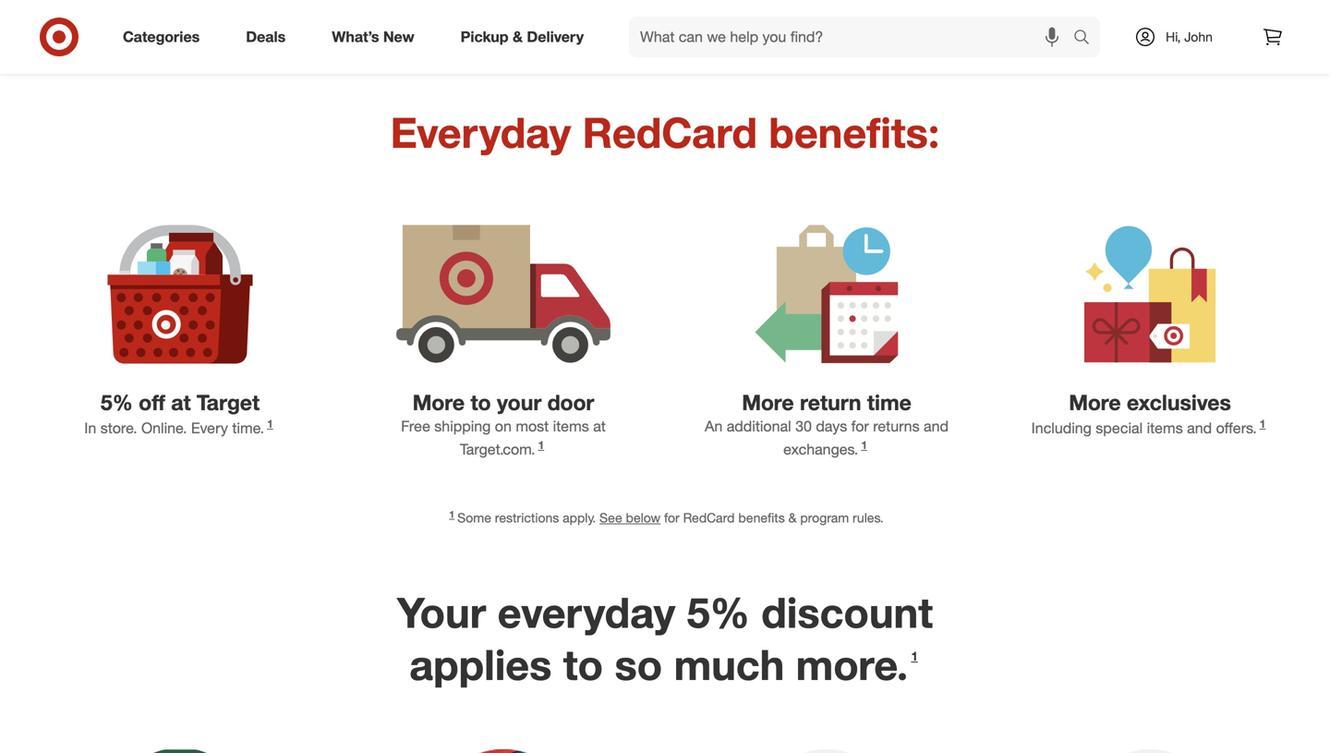Task type: locate. For each thing, give the bounding box(es) containing it.
5% up much at the bottom right of the page
[[687, 587, 750, 638]]

more up additional
[[742, 389, 794, 415]]

hi, john
[[1166, 29, 1213, 45]]

and
[[924, 417, 949, 435], [1187, 419, 1212, 437]]

on
[[495, 417, 512, 435]]

1 link for more return time
[[859, 438, 870, 458]]

5% off at target in store. online. every time. 1
[[84, 389, 273, 437]]

items inside more exclusives including special items and offers. 1
[[1147, 419, 1183, 437]]

time
[[868, 389, 912, 415]]

truck icon image
[[396, 225, 611, 363]]

additional
[[727, 417, 792, 435]]

1 link for more exclusives
[[1257, 417, 1269, 437]]

returns
[[873, 417, 920, 435]]

1 right exchanges.
[[861, 438, 868, 452]]

at down door
[[593, 417, 606, 435]]

1 horizontal spatial at
[[593, 417, 606, 435]]

1 link
[[264, 417, 276, 437], [1257, 417, 1269, 437], [535, 438, 547, 458], [859, 438, 870, 458], [909, 649, 921, 670]]

1 vertical spatial &
[[789, 510, 797, 526]]

1 vertical spatial 5%
[[687, 587, 750, 638]]

1 vertical spatial at
[[593, 417, 606, 435]]

0 horizontal spatial more
[[413, 389, 465, 415]]

1 vertical spatial redcard
[[683, 510, 735, 526]]

benefits
[[739, 510, 785, 526]]

at
[[171, 389, 191, 415], [593, 417, 606, 435]]

what's new
[[332, 28, 415, 46]]

1 horizontal spatial and
[[1187, 419, 1212, 437]]

1 vertical spatial to
[[563, 639, 603, 690]]

an additional 30 days for returns and exchanges.
[[705, 417, 949, 458]]

target up every
[[197, 389, 260, 415]]

items down "exclusives"
[[1147, 419, 1183, 437]]

free shipping on most items at target.com.
[[401, 417, 606, 458]]

to up shipping
[[471, 389, 491, 415]]

online.
[[141, 419, 187, 437]]

apply. left see
[[563, 510, 596, 526]]

apply. up new
[[383, 6, 412, 20]]

redcard
[[583, 107, 758, 158], [683, 510, 735, 526]]

an
[[705, 417, 723, 435]]

0 vertical spatial at
[[171, 389, 191, 415]]

more up the free
[[413, 389, 465, 415]]

What can we help you find? suggestions appear below search field
[[629, 17, 1078, 57]]

0 vertical spatial 5%
[[101, 389, 133, 415]]

guests
[[114, 6, 147, 20]]

1 horizontal spatial apply.
[[563, 510, 596, 526]]

0 vertical spatial &
[[513, 28, 523, 46]]

and down "exclusives"
[[1187, 419, 1212, 437]]

below
[[626, 510, 661, 526]]

1
[[267, 417, 273, 431], [1260, 417, 1266, 431], [538, 438, 544, 452], [861, 438, 868, 452], [449, 508, 455, 520], [911, 649, 918, 664]]

0 horizontal spatial 5%
[[101, 389, 133, 415]]

& right pickup
[[513, 28, 523, 46]]

1 inside your everyday 5% discount applies to so much more. 1
[[911, 649, 918, 664]]

1 right time.
[[267, 417, 273, 431]]

1 right offers.
[[1260, 417, 1266, 431]]

at inside 5% off at target in store. online. every time. 1
[[171, 389, 191, 415]]

more up "special"
[[1069, 389, 1121, 415]]

a
[[217, 6, 223, 20]]

starbucks logo image
[[112, 750, 249, 753]]

door
[[548, 389, 594, 415]]

1 vertical spatial apply.
[[563, 510, 596, 526]]

at right off
[[171, 389, 191, 415]]

more
[[413, 389, 465, 415], [742, 389, 794, 415], [1069, 389, 1121, 415]]

deals
[[246, 28, 286, 46]]

shipt logo image
[[1081, 750, 1220, 753]]

for right days
[[852, 417, 869, 435]]

including
[[1032, 419, 1092, 437]]

target inside 5% off at target in store. online. every time. 1
[[197, 389, 260, 415]]

to
[[471, 389, 491, 415], [563, 639, 603, 690]]

items down door
[[553, 417, 589, 435]]

applies
[[410, 639, 552, 690]]

more return time icon image
[[755, 225, 899, 363]]

off
[[139, 389, 165, 415]]

1 horizontal spatial 5%
[[687, 587, 750, 638]]

shipping
[[435, 417, 491, 435]]

1 horizontal spatial to
[[563, 639, 603, 690]]

1 inside 1 some restrictions apply. see below for redcard benefits & program rules.
[[449, 508, 455, 520]]

1 vertical spatial target
[[197, 389, 260, 415]]

5%
[[101, 389, 133, 415], [687, 587, 750, 638]]

&
[[513, 28, 523, 46], [789, 510, 797, 526]]

apply. inside 1 some restrictions apply. see below for redcard benefits & program rules.
[[563, 510, 596, 526]]

1 more from the left
[[413, 389, 465, 415]]

more for more return time
[[742, 389, 794, 415]]

1 horizontal spatial more
[[742, 389, 794, 415]]

items inside free shipping on most items at target.com.
[[553, 417, 589, 435]]

and right returns
[[924, 417, 949, 435]]

0 horizontal spatial and
[[924, 417, 949, 435]]

apply.
[[383, 6, 412, 20], [563, 510, 596, 526]]

more exclusives including special items and offers. 1
[[1032, 389, 1266, 437]]

for
[[98, 6, 111, 20], [200, 6, 214, 20], [852, 417, 869, 435], [664, 510, 680, 526]]

more inside more exclusives including special items and offers. 1
[[1069, 389, 1121, 415]]

1 horizontal spatial items
[[1147, 419, 1183, 437]]

5% inside your everyday 5% discount applies to so much more. 1
[[687, 587, 750, 638]]

store.
[[100, 419, 137, 437]]

1 right more.
[[911, 649, 918, 664]]

target
[[226, 6, 256, 20], [197, 389, 260, 415]]

categories link
[[107, 17, 223, 57]]

program
[[800, 510, 849, 526]]

2 more from the left
[[742, 389, 794, 415]]

0 horizontal spatial at
[[171, 389, 191, 415]]

everyday
[[391, 107, 571, 158]]

2 horizontal spatial more
[[1069, 389, 1121, 415]]

delivery
[[527, 28, 584, 46]]

redcard inside 1 some restrictions apply. see below for redcard benefits & program rules.
[[683, 510, 735, 526]]

3 more from the left
[[1069, 389, 1121, 415]]

target right a
[[226, 6, 256, 20]]

days
[[816, 417, 848, 435]]

& right benefits
[[789, 510, 797, 526]]

for right "below"
[[664, 510, 680, 526]]

0 vertical spatial to
[[471, 389, 491, 415]]

1 left some
[[449, 508, 455, 520]]

5% up store.
[[101, 389, 133, 415]]

1 horizontal spatial &
[[789, 510, 797, 526]]

0 horizontal spatial items
[[553, 417, 589, 435]]

items
[[553, 417, 589, 435], [1147, 419, 1183, 437]]

to down everyday
[[563, 639, 603, 690]]

0 vertical spatial apply.
[[383, 6, 412, 20]]

& inside 1 some restrictions apply. see below for redcard benefits & program rules.
[[789, 510, 797, 526]]

target.com.
[[460, 440, 535, 458]]

what's new link
[[316, 17, 438, 57]]



Task type: describe. For each thing, give the bounding box(es) containing it.
0 horizontal spatial to
[[471, 389, 491, 415]]

return
[[800, 389, 862, 415]]

for left a
[[200, 6, 214, 20]]

1 down the most
[[538, 438, 544, 452]]

1 link for 5% off at target
[[264, 417, 276, 437]]

discount
[[762, 587, 933, 638]]

everyday redcard benefits:
[[391, 107, 940, 158]]

search button
[[1065, 17, 1110, 61]]

deals link
[[230, 17, 309, 57]]

your
[[397, 587, 486, 638]]

your everyday 5% discount applies to so much more. 1
[[397, 587, 933, 690]]

pickup & delivery
[[461, 28, 584, 46]]

at inside free shipping on most items at target.com.
[[593, 417, 606, 435]]

for right only on the left of the page
[[98, 6, 111, 20]]

pickup
[[461, 28, 509, 46]]

for inside 1 some restrictions apply. see below for redcard benefits & program rules.
[[664, 510, 680, 526]]

what's
[[332, 28, 379, 46]]

restrictions
[[495, 510, 559, 526]]

new
[[383, 28, 415, 46]]

see
[[600, 510, 622, 526]]

time.
[[232, 419, 264, 437]]

more.
[[796, 639, 909, 690]]

gift cards icon image
[[433, 750, 574, 753]]

0 vertical spatial redcard
[[583, 107, 758, 158]]

categories
[[123, 28, 200, 46]]

every
[[191, 419, 228, 437]]

5% inside 5% off at target in store. online. every time. 1
[[101, 389, 133, 415]]

for inside an additional 30 days for returns and exchanges.
[[852, 417, 869, 435]]

0 horizontal spatial apply.
[[383, 6, 412, 20]]

everyday
[[498, 587, 676, 638]]

0 horizontal spatial &
[[513, 28, 523, 46]]

0 vertical spatial target
[[226, 6, 256, 20]]

3 only for guests approved for a target mastercard. restrictions apply.
[[63, 6, 412, 20]]

1 link for more to your door
[[535, 438, 547, 458]]

1 some restrictions apply. see below for redcard benefits & program rules.
[[449, 508, 884, 526]]

and inside an additional 30 days for returns and exchanges.
[[924, 417, 949, 435]]

john
[[1185, 29, 1213, 45]]

much
[[674, 639, 785, 690]]

more to your door
[[413, 389, 594, 415]]

more return time
[[742, 389, 912, 415]]

mastercard.
[[259, 6, 318, 20]]

free
[[401, 417, 430, 435]]

3
[[63, 6, 69, 20]]

and inside more exclusives including special items and offers. 1
[[1187, 419, 1212, 437]]

benefits:
[[769, 107, 940, 158]]

drive up logo image
[[758, 750, 896, 753]]

most
[[516, 417, 549, 435]]

exclusives
[[1127, 389, 1232, 415]]

items for shipping
[[553, 417, 589, 435]]

rules.
[[853, 510, 884, 526]]

approved
[[150, 6, 197, 20]]

gift icon image
[[1084, 225, 1216, 363]]

3 only for guests approved for a target mastercard. restrictions apply. link
[[63, 6, 474, 20]]

some
[[458, 510, 491, 526]]

more for more to your door
[[413, 389, 465, 415]]

restrictions
[[321, 6, 380, 20]]

1 inside 5% off at target in store. online. every time. 1
[[267, 417, 273, 431]]

hi,
[[1166, 29, 1181, 45]]

1 inside more exclusives including special items and offers. 1
[[1260, 417, 1266, 431]]

special
[[1096, 419, 1143, 437]]

in
[[84, 419, 96, 437]]

to inside your everyday 5% discount applies to so much more. 1
[[563, 639, 603, 690]]

items for exclusives
[[1147, 419, 1183, 437]]

search
[[1065, 30, 1110, 48]]

so
[[615, 639, 663, 690]]

your
[[497, 389, 542, 415]]

exchanges.
[[784, 440, 859, 458]]

basket icon image
[[108, 225, 253, 363]]

pickup & delivery link
[[445, 17, 607, 57]]

offers.
[[1217, 419, 1257, 437]]

only
[[72, 6, 95, 20]]

30
[[796, 417, 812, 435]]



Task type: vqa. For each thing, say whether or not it's contained in the screenshot.
"enjoy"
no



